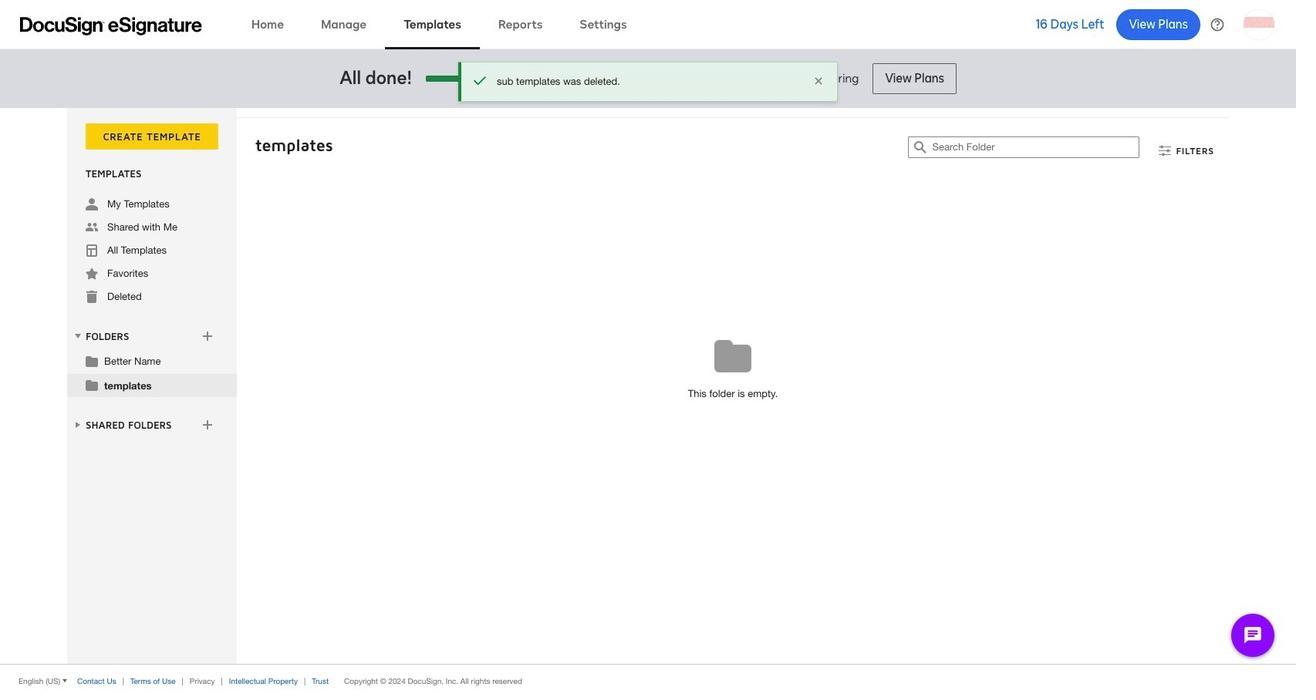 Task type: locate. For each thing, give the bounding box(es) containing it.
secondary navigation region
[[67, 108, 1233, 664]]

view folders image
[[72, 330, 84, 342]]

user image
[[86, 198, 98, 211]]

view shared folders image
[[72, 419, 84, 431]]

docusign esignature image
[[20, 17, 202, 35]]

status
[[497, 75, 802, 89]]



Task type: vqa. For each thing, say whether or not it's contained in the screenshot.
menu
no



Task type: describe. For each thing, give the bounding box(es) containing it.
shared image
[[86, 221, 98, 234]]

more info region
[[0, 664, 1296, 698]]

Search Folder text field
[[932, 137, 1139, 157]]

star filled image
[[86, 268, 98, 280]]

templates image
[[86, 245, 98, 257]]

your uploaded profile image image
[[1244, 9, 1275, 40]]

folder image
[[86, 379, 98, 391]]

trash image
[[86, 291, 98, 303]]

folder image
[[86, 355, 98, 367]]



